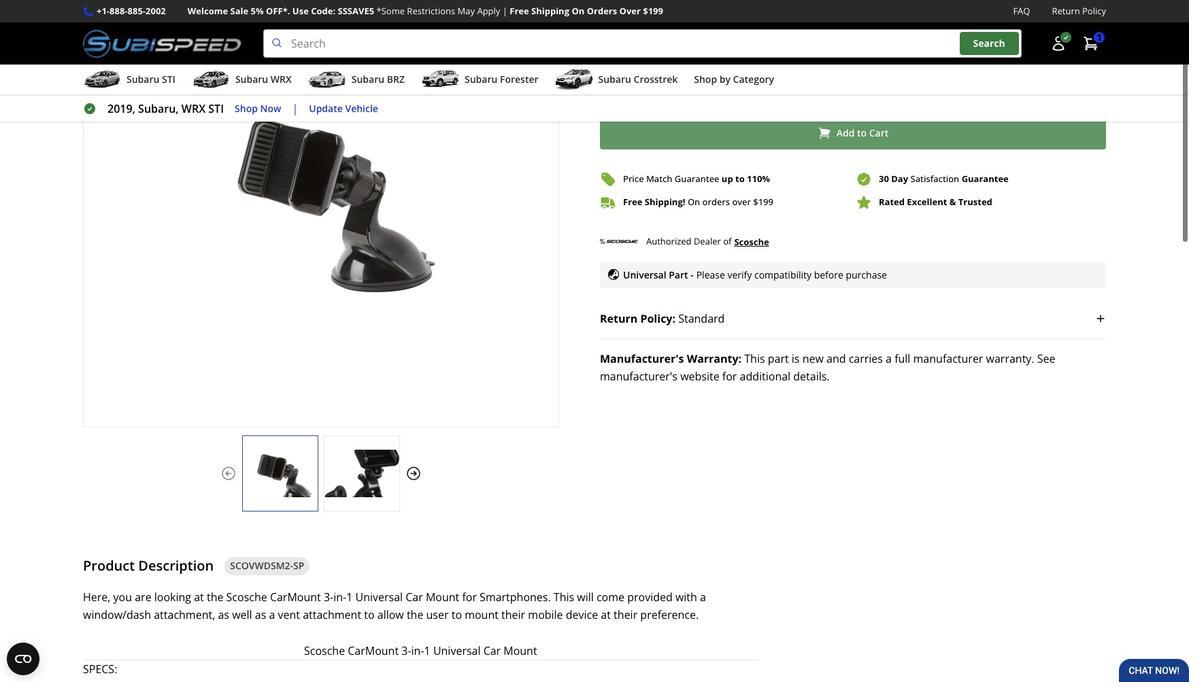 Task type: describe. For each thing, give the bounding box(es) containing it.
see
[[1037, 352, 1055, 367]]

here, you are looking at the scosche carmount 3-in-1 universal car mount for smartphones. this will come provided with a window/dash attachment, as well as a vent attachment to allow the user to mount their mobile device at their preference.
[[83, 590, 706, 623]]

ship
[[755, 82, 777, 97]]

warranty:
[[687, 352, 742, 367]]

stock
[[703, 82, 733, 97]]

scovwdsm2-sp
[[230, 560, 304, 573]]

subaru for subaru brz
[[352, 73, 384, 86]]

1 horizontal spatial on
[[688, 196, 700, 208]]

4
[[679, 41, 685, 56]]

up
[[722, 173, 733, 185]]

specs:
[[83, 663, 117, 678]]

0 vertical spatial universal
[[623, 268, 666, 281]]

5%
[[251, 5, 264, 17]]

allow
[[377, 608, 404, 623]]

excellent
[[907, 196, 947, 208]]

1 inside button
[[1097, 31, 1102, 44]]

pay
[[600, 41, 619, 56]]

price
[[623, 173, 644, 185]]

looking
[[154, 590, 191, 605]]

1 horizontal spatial sti
[[208, 101, 224, 116]]

est
[[947, 82, 965, 97]]

rated
[[879, 196, 905, 208]]

-
[[691, 268, 694, 281]]

in
[[690, 82, 701, 97]]

day
[[891, 173, 908, 185]]

pay in full or in 4 interest-free installments of $5.00 .
[[600, 41, 868, 56]]

2 guarantee from the left
[[962, 173, 1009, 185]]

scosche carmount 3-in-1 universal car mount
[[304, 644, 537, 659]]

wrx inside dropdown button
[[271, 73, 292, 86]]

1 in from the left
[[622, 41, 631, 56]]

0 horizontal spatial before
[[814, 268, 843, 281]]

shop now link
[[235, 101, 281, 117]]

add
[[836, 126, 855, 139]]

subaru forester button
[[421, 67, 538, 95]]

subaru wrx button
[[192, 67, 292, 95]]

verify
[[727, 268, 752, 281]]

1 vertical spatial at
[[601, 608, 611, 623]]

warranty.
[[986, 352, 1034, 367]]

1 vertical spatial carmount
[[348, 644, 399, 659]]

increment image
[[659, 83, 673, 96]]

3- inside here, you are looking at the scosche carmount 3-in-1 universal car mount for smartphones. this will come provided with a window/dash attachment, as well as a vent attachment to allow the user to mount their mobile device at their preference.
[[324, 590, 333, 605]]

to right 'user'
[[451, 608, 462, 623]]

same
[[779, 82, 807, 97]]

subaru brz button
[[308, 67, 405, 95]]

universal part - please verify compatibility before purchase
[[623, 268, 887, 281]]

here,
[[83, 590, 111, 605]]

shipping!
[[645, 196, 685, 208]]

product
[[83, 557, 135, 576]]

2 scovwdsm2-sp scosche carmount 3-in-1 universal car mount, image from the left
[[324, 450, 399, 498]]

over
[[732, 196, 751, 208]]

crosstrek
[[634, 73, 678, 86]]

shop by category button
[[694, 67, 774, 95]]

shop now
[[235, 102, 281, 115]]

in- inside here, you are looking at the scosche carmount 3-in-1 universal car mount for smartphones. this will come provided with a window/dash attachment, as well as a vent attachment to allow the user to mount their mobile device at their preference.
[[333, 590, 346, 605]]

this part is new and carries a full manufacturer warranty. see manufacturer's website for additional details.
[[600, 352, 1055, 385]]

sp
[[293, 560, 304, 573]]

and
[[826, 352, 846, 367]]

in stock will ship same day if ordered before 3pm est
[[690, 82, 965, 97]]

carries
[[849, 352, 883, 367]]

a subaru forester thumbnail image image
[[421, 69, 459, 90]]

1 horizontal spatial $199
[[753, 196, 773, 208]]

or
[[652, 41, 663, 56]]

to left 'allow'
[[364, 608, 375, 623]]

open widget image
[[7, 644, 39, 676]]

website
[[680, 370, 719, 385]]

decrement image
[[603, 83, 617, 96]]

well
[[232, 608, 252, 623]]

sale
[[230, 5, 248, 17]]

orders
[[702, 196, 730, 208]]

free
[[733, 41, 754, 56]]

1 vertical spatial mount
[[504, 644, 537, 659]]

a subaru brz thumbnail image image
[[308, 69, 346, 90]]

add to cart
[[836, 126, 889, 139]]

0 horizontal spatial on
[[572, 5, 585, 17]]

cart
[[869, 126, 889, 139]]

now
[[260, 102, 281, 115]]

scovwdsm2-
[[230, 560, 293, 573]]

0 horizontal spatial full
[[634, 41, 650, 56]]

for inside here, you are looking at the scosche carmount 3-in-1 universal car mount for smartphones. this will come provided with a window/dash attachment, as well as a vent attachment to allow the user to mount their mobile device at their preference.
[[462, 590, 477, 605]]

0 horizontal spatial |
[[292, 101, 298, 116]]

a subaru crosstrek thumbnail image image
[[555, 69, 593, 90]]

you
[[113, 590, 132, 605]]

attachment
[[303, 608, 361, 623]]

user
[[426, 608, 449, 623]]

add to cart button
[[600, 117, 1106, 149]]

shop for shop now
[[235, 102, 258, 115]]

with
[[675, 590, 697, 605]]

0 vertical spatial the
[[207, 590, 223, 605]]

1 horizontal spatial 1
[[424, 644, 430, 659]]

update vehicle
[[309, 102, 378, 115]]

policy
[[1082, 5, 1106, 17]]

of inside 'authorized dealer of scosche'
[[723, 235, 732, 248]]

carmount inside here, you are looking at the scosche carmount 3-in-1 universal car mount for smartphones. this will come provided with a window/dash attachment, as well as a vent attachment to allow the user to mount their mobile device at their preference.
[[270, 590, 321, 605]]

forester
[[500, 73, 538, 86]]

subaru for subaru wrx
[[235, 73, 268, 86]]

shop by category
[[694, 73, 774, 86]]

price match guarantee up to 110%
[[623, 173, 770, 185]]

provided
[[627, 590, 673, 605]]

1 vertical spatial the
[[407, 608, 423, 623]]

1 horizontal spatial free
[[623, 196, 642, 208]]

subaru wrx
[[235, 73, 292, 86]]

2019,
[[107, 101, 135, 116]]

a subaru wrx thumbnail image image
[[192, 69, 230, 90]]

mount inside here, you are looking at the scosche carmount 3-in-1 universal car mount for smartphones. this will come provided with a window/dash attachment, as well as a vent attachment to allow the user to mount their mobile device at their preference.
[[426, 590, 459, 605]]

manufacturer
[[913, 352, 983, 367]]

0 vertical spatial |
[[503, 5, 507, 17]]

manufacturer's
[[600, 352, 684, 367]]

welcome
[[188, 5, 228, 17]]

subaru crosstrek button
[[555, 67, 678, 95]]

$5.00
[[837, 41, 865, 56]]

universal inside here, you are looking at the scosche carmount 3-in-1 universal car mount for smartphones. this will come provided with a window/dash attachment, as well as a vent attachment to allow the user to mount their mobile device at their preference.
[[355, 590, 403, 605]]

over
[[619, 5, 641, 17]]

888-
[[110, 5, 128, 17]]

2 vertical spatial a
[[269, 608, 275, 623]]



Task type: vqa. For each thing, say whether or not it's contained in the screenshot.
any inside the Brakes, The New Technology Is Better And Brighter. Because Led And Hid Kits Don'T Consume As Much Energy As Older Style Bulbs, There Is Less Wear And Tear On Your Alternator. There Will Always Be A High-Level Of Brightness. Ever Notice In Some Cars When You'Re Driving At Night And You Roll The Window Down, Or Hit The Defroster Switch Your Lights Just Dim A Little? You Won'T Really Have The Same Issue With Leds Because They Don'T Consume As Much Energy. Led Lighting Offers More Lighting Surface Coverage That Far Exceeds Older Style Bulbs Even In The Most Basic Form. In Harsh Weather Conditions, The Bright White Beam Of Light Covers The Roads Very Well, And Does A Great Job Of Not Only Reflecting The Lines On The Road, But As Well As Any Road Signs.
no



Task type: locate. For each thing, give the bounding box(es) containing it.
subaru,
[[138, 101, 179, 116]]

device
[[566, 608, 598, 623]]

welcome sale 5% off*. use code: sssave5 *some restrictions may apply | free shipping on orders over $199
[[188, 5, 663, 17]]

0 vertical spatial before
[[884, 82, 917, 97]]

vent
[[278, 608, 300, 623]]

the left 'user'
[[407, 608, 423, 623]]

match
[[646, 173, 672, 185]]

subaru for subaru forester
[[465, 73, 497, 86]]

shipping
[[531, 5, 569, 17]]

details.
[[793, 370, 830, 385]]

1 as from the left
[[218, 608, 229, 623]]

return left policy
[[1052, 5, 1080, 17]]

satisfaction
[[911, 173, 959, 185]]

subaru inside subaru brz dropdown button
[[352, 73, 384, 86]]

sti down a subaru wrx thumbnail image
[[208, 101, 224, 116]]

standard
[[678, 312, 725, 327]]

1 vertical spatial shop
[[235, 102, 258, 115]]

1 horizontal spatial 3-
[[402, 644, 411, 659]]

subaru sti
[[127, 73, 175, 86]]

1 vertical spatial a
[[700, 590, 706, 605]]

1 horizontal spatial universal
[[433, 644, 481, 659]]

0 horizontal spatial at
[[194, 590, 204, 605]]

0 vertical spatial this
[[744, 352, 765, 367]]

1 vertical spatial return
[[600, 312, 638, 327]]

a subaru sti thumbnail image image
[[83, 69, 121, 90]]

1 horizontal spatial at
[[601, 608, 611, 623]]

the
[[207, 590, 223, 605], [407, 608, 423, 623]]

0 horizontal spatial for
[[462, 590, 477, 605]]

2 vertical spatial 1
[[424, 644, 430, 659]]

at down come
[[601, 608, 611, 623]]

code:
[[311, 5, 335, 17]]

0 horizontal spatial their
[[501, 608, 525, 623]]

None number field
[[600, 73, 676, 106]]

subaru for subaru crosstrek
[[598, 73, 631, 86]]

subaru crosstrek
[[598, 73, 678, 86]]

return policy link
[[1052, 4, 1106, 18]]

1 vertical spatial sti
[[208, 101, 224, 116]]

car inside here, you are looking at the scosche carmount 3-in-1 universal car mount for smartphones. this will come provided with a window/dash attachment, as well as a vent attachment to allow the user to mount their mobile device at their preference.
[[406, 590, 423, 605]]

before left 3pm
[[884, 82, 917, 97]]

0 horizontal spatial free
[[510, 5, 529, 17]]

sssave5
[[338, 5, 374, 17]]

0 vertical spatial carmount
[[270, 590, 321, 605]]

on left orders
[[572, 5, 585, 17]]

0 horizontal spatial $199
[[643, 5, 663, 17]]

return for return policy
[[1052, 5, 1080, 17]]

2 horizontal spatial 1
[[1097, 31, 1102, 44]]

1 horizontal spatial for
[[722, 370, 737, 385]]

a
[[886, 352, 892, 367], [700, 590, 706, 605], [269, 608, 275, 623]]

2 horizontal spatial universal
[[623, 268, 666, 281]]

subaru left forester
[[465, 73, 497, 86]]

shop left by at the right top of page
[[694, 73, 717, 86]]

to right "add"
[[857, 126, 867, 139]]

off*.
[[266, 5, 290, 17]]

shop inside shop now link
[[235, 102, 258, 115]]

0 vertical spatial for
[[722, 370, 737, 385]]

subaru forester
[[465, 73, 538, 86]]

shop
[[694, 73, 717, 86], [235, 102, 258, 115]]

0 horizontal spatial scovwdsm2-sp scosche carmount 3-in-1 universal car mount, image
[[243, 450, 318, 498]]

1 horizontal spatial shop
[[694, 73, 717, 86]]

as right well
[[255, 608, 266, 623]]

subaru inside dropdown button
[[598, 73, 631, 86]]

in right 'pay'
[[622, 41, 631, 56]]

this
[[744, 352, 765, 367], [554, 590, 574, 605]]

shop for shop by category
[[694, 73, 717, 86]]

in- up attachment
[[333, 590, 346, 605]]

1 horizontal spatial the
[[407, 608, 423, 623]]

1 vertical spatial for
[[462, 590, 477, 605]]

1 vertical spatial 3-
[[402, 644, 411, 659]]

0 horizontal spatial guarantee
[[675, 173, 719, 185]]

full
[[634, 41, 650, 56], [895, 352, 910, 367]]

trusted
[[958, 196, 992, 208]]

$199 right the over
[[753, 196, 773, 208]]

on left "orders"
[[688, 196, 700, 208]]

1 vertical spatial on
[[688, 196, 700, 208]]

1 vertical spatial $199
[[753, 196, 773, 208]]

for inside this part is new and carries a full manufacturer warranty. see manufacturer's website for additional details.
[[722, 370, 737, 385]]

button image
[[1050, 35, 1067, 52]]

0 vertical spatial will
[[736, 82, 753, 97]]

1 vertical spatial in-
[[411, 644, 424, 659]]

0 horizontal spatial as
[[218, 608, 229, 623]]

use
[[292, 5, 309, 17]]

full inside this part is new and carries a full manufacturer warranty. see manufacturer's website for additional details.
[[895, 352, 910, 367]]

purchase
[[846, 268, 887, 281]]

1 vertical spatial before
[[814, 268, 843, 281]]

mount down mobile
[[504, 644, 537, 659]]

2 as from the left
[[255, 608, 266, 623]]

universal down 'user'
[[433, 644, 481, 659]]

scosche up universal part - please verify compatibility before purchase
[[734, 236, 769, 248]]

the up attachment,
[[207, 590, 223, 605]]

subaru inside subaru sti dropdown button
[[127, 73, 159, 86]]

1 horizontal spatial their
[[614, 608, 638, 623]]

1 down policy
[[1097, 31, 1102, 44]]

2 subaru from the left
[[235, 73, 268, 86]]

dealer
[[694, 235, 721, 248]]

subaru up shop now
[[235, 73, 268, 86]]

free down 'price'
[[623, 196, 642, 208]]

subaru
[[127, 73, 159, 86], [235, 73, 268, 86], [352, 73, 384, 86], [465, 73, 497, 86], [598, 73, 631, 86]]

1 horizontal spatial scosche
[[304, 644, 345, 659]]

sti inside subaru sti dropdown button
[[162, 73, 175, 86]]

may
[[458, 5, 475, 17]]

885-
[[128, 5, 146, 17]]

3 subaru from the left
[[352, 73, 384, 86]]

come
[[597, 590, 624, 605]]

0 vertical spatial car
[[406, 590, 423, 605]]

their down smartphones.
[[501, 608, 525, 623]]

$199
[[643, 5, 663, 17], [753, 196, 773, 208]]

1 inside here, you are looking at the scosche carmount 3-in-1 universal car mount for smartphones. this will come provided with a window/dash attachment, as well as a vent attachment to allow the user to mount their mobile device at their preference.
[[346, 590, 353, 605]]

0 vertical spatial free
[[510, 5, 529, 17]]

part
[[669, 268, 688, 281]]

subaru inside subaru wrx dropdown button
[[235, 73, 268, 86]]

0 horizontal spatial universal
[[355, 590, 403, 605]]

+1-
[[97, 5, 110, 17]]

ordered
[[840, 82, 881, 97]]

0 horizontal spatial a
[[269, 608, 275, 623]]

1 vertical spatial |
[[292, 101, 298, 116]]

compatibility
[[754, 268, 812, 281]]

for up mount
[[462, 590, 477, 605]]

category
[[733, 73, 774, 86]]

shop inside "shop by category" dropdown button
[[694, 73, 717, 86]]

subaru sti button
[[83, 67, 175, 95]]

1 their from the left
[[501, 608, 525, 623]]

at up attachment,
[[194, 590, 204, 605]]

car
[[406, 590, 423, 605], [483, 644, 501, 659]]

wrx down a subaru wrx thumbnail image
[[182, 101, 206, 116]]

| right now
[[292, 101, 298, 116]]

0 vertical spatial mount
[[426, 590, 459, 605]]

scosche inside here, you are looking at the scosche carmount 3-in-1 universal car mount for smartphones. this will come provided with a window/dash attachment, as well as a vent attachment to allow the user to mount their mobile device at their preference.
[[226, 590, 267, 605]]

carmount down 'allow'
[[348, 644, 399, 659]]

0 vertical spatial wrx
[[271, 73, 292, 86]]

0 horizontal spatial 1
[[346, 590, 353, 605]]

2 horizontal spatial a
[[886, 352, 892, 367]]

are
[[135, 590, 151, 605]]

$199 right over
[[643, 5, 663, 17]]

1 vertical spatial will
[[577, 590, 594, 605]]

scosche image
[[600, 232, 638, 251]]

1 vertical spatial wrx
[[182, 101, 206, 116]]

sti up 2019, subaru, wrx sti
[[162, 73, 175, 86]]

3- down 'allow'
[[402, 644, 411, 659]]

this up additional
[[744, 352, 765, 367]]

1 vertical spatial this
[[554, 590, 574, 605]]

is
[[792, 352, 800, 367]]

full right carries
[[895, 352, 910, 367]]

1 vertical spatial universal
[[355, 590, 403, 605]]

0 vertical spatial $199
[[643, 5, 663, 17]]

this up device at the bottom
[[554, 590, 574, 605]]

1 horizontal spatial wrx
[[271, 73, 292, 86]]

1 horizontal spatial will
[[736, 82, 753, 97]]

their down come
[[614, 608, 638, 623]]

5 subaru from the left
[[598, 73, 631, 86]]

0 horizontal spatial car
[[406, 590, 423, 605]]

30 day satisfaction guarantee
[[879, 173, 1009, 185]]

1 vertical spatial full
[[895, 352, 910, 367]]

return left policy:
[[600, 312, 638, 327]]

0 vertical spatial of
[[824, 41, 835, 56]]

restrictions
[[407, 5, 455, 17]]

before
[[884, 82, 917, 97], [814, 268, 843, 281]]

0 horizontal spatial in
[[622, 41, 631, 56]]

0 horizontal spatial will
[[577, 590, 594, 605]]

preference.
[[640, 608, 699, 623]]

2 vertical spatial scosche
[[304, 644, 345, 659]]

scosche up well
[[226, 590, 267, 605]]

subaru up 'subaru,'
[[127, 73, 159, 86]]

will up device at the bottom
[[577, 590, 594, 605]]

smartphones.
[[480, 590, 551, 605]]

subaru brz
[[352, 73, 405, 86]]

guarantee up free shipping! on orders over $199
[[675, 173, 719, 185]]

in left 4
[[666, 41, 676, 56]]

description
[[138, 557, 214, 576]]

a right with
[[700, 590, 706, 605]]

rated excellent & trusted
[[879, 196, 992, 208]]

universal
[[623, 268, 666, 281], [355, 590, 403, 605], [433, 644, 481, 659]]

interest-
[[688, 41, 733, 56]]

as left well
[[218, 608, 229, 623]]

0 horizontal spatial of
[[723, 235, 732, 248]]

0 horizontal spatial wrx
[[182, 101, 206, 116]]

of right dealer
[[723, 235, 732, 248]]

0 vertical spatial in-
[[333, 590, 346, 605]]

this inside this part is new and carries a full manufacturer warranty. see manufacturer's website for additional details.
[[744, 352, 765, 367]]

1 down 'user'
[[424, 644, 430, 659]]

0 vertical spatial scosche
[[734, 236, 769, 248]]

a right carries
[[886, 352, 892, 367]]

car down mount
[[483, 644, 501, 659]]

as
[[218, 608, 229, 623], [255, 608, 266, 623]]

a left vent
[[269, 608, 275, 623]]

*some
[[377, 5, 405, 17]]

scosche inside 'authorized dealer of scosche'
[[734, 236, 769, 248]]

1 scovwdsm2-sp scosche carmount 3-in-1 universal car mount, image from the left
[[243, 450, 318, 498]]

universal up 'allow'
[[355, 590, 403, 605]]

0 vertical spatial at
[[194, 590, 204, 605]]

free
[[510, 5, 529, 17], [623, 196, 642, 208]]

1 horizontal spatial in-
[[411, 644, 424, 659]]

0 vertical spatial shop
[[694, 73, 717, 86]]

authorized dealer of scosche
[[646, 235, 769, 248]]

1 guarantee from the left
[[675, 173, 719, 185]]

search button
[[960, 32, 1019, 55]]

a inside this part is new and carries a full manufacturer warranty. see manufacturer's website for additional details.
[[886, 352, 892, 367]]

1 vertical spatial free
[[623, 196, 642, 208]]

scovwdsm2-sp scosche carmount 3-in-1 universal car mount, image
[[243, 450, 318, 498], [324, 450, 399, 498]]

0 horizontal spatial this
[[554, 590, 574, 605]]

for down warranty:
[[722, 370, 737, 385]]

0 horizontal spatial scosche
[[226, 590, 267, 605]]

1 horizontal spatial of
[[824, 41, 835, 56]]

will right by at the right top of page
[[736, 82, 753, 97]]

0 horizontal spatial shop
[[235, 102, 258, 115]]

manufacturer's
[[600, 370, 678, 385]]

0 vertical spatial on
[[572, 5, 585, 17]]

1 horizontal spatial guarantee
[[962, 173, 1009, 185]]

shop left now
[[235, 102, 258, 115]]

subispeed logo image
[[83, 29, 242, 58]]

mount
[[426, 590, 459, 605], [504, 644, 537, 659]]

2019, subaru, wrx sti
[[107, 101, 224, 116]]

free right apply
[[510, 5, 529, 17]]

additional
[[740, 370, 791, 385]]

mount up 'user'
[[426, 590, 459, 605]]

0 horizontal spatial return
[[600, 312, 638, 327]]

2 vertical spatial universal
[[433, 644, 481, 659]]

subaru inside subaru forester dropdown button
[[465, 73, 497, 86]]

of left "$5.00"
[[824, 41, 835, 56]]

mount
[[465, 608, 499, 623]]

| right apply
[[503, 5, 507, 17]]

subaru down 'pay'
[[598, 73, 631, 86]]

0 vertical spatial 3-
[[324, 590, 333, 605]]

in- down here, you are looking at the scosche carmount 3-in-1 universal car mount for smartphones. this will come provided with a window/dash attachment, as well as a vent attachment to allow the user to mount their mobile device at their preference.
[[411, 644, 424, 659]]

subaru left brz
[[352, 73, 384, 86]]

carmount up vent
[[270, 590, 321, 605]]

2 in from the left
[[666, 41, 676, 56]]

scosche link
[[734, 234, 769, 249]]

full left or
[[634, 41, 650, 56]]

3- up attachment
[[324, 590, 333, 605]]

to
[[857, 126, 867, 139], [735, 173, 745, 185], [364, 608, 375, 623], [451, 608, 462, 623]]

scosche down attachment
[[304, 644, 345, 659]]

4 subaru from the left
[[465, 73, 497, 86]]

part
[[768, 352, 789, 367]]

0 vertical spatial full
[[634, 41, 650, 56]]

guarantee up trusted on the top right
[[962, 173, 1009, 185]]

1 button
[[1076, 30, 1106, 57]]

product description
[[83, 557, 214, 576]]

2 their from the left
[[614, 608, 638, 623]]

will inside here, you are looking at the scosche carmount 3-in-1 universal car mount for smartphones. this will come provided with a window/dash attachment, as well as a vent attachment to allow the user to mount their mobile device at their preference.
[[577, 590, 594, 605]]

to right up
[[735, 173, 745, 185]]

go to right image image
[[405, 466, 422, 482]]

1 vertical spatial car
[[483, 644, 501, 659]]

0 vertical spatial 1
[[1097, 31, 1102, 44]]

1 vertical spatial of
[[723, 235, 732, 248]]

before left purchase
[[814, 268, 843, 281]]

attachment,
[[154, 608, 215, 623]]

brz
[[387, 73, 405, 86]]

return for return policy: standard
[[600, 312, 638, 327]]

1 horizontal spatial a
[[700, 590, 706, 605]]

3pm
[[920, 82, 944, 97]]

0 horizontal spatial mount
[[426, 590, 459, 605]]

1 horizontal spatial before
[[884, 82, 917, 97]]

search input field
[[263, 29, 1022, 58]]

manufacturer's warranty:
[[600, 352, 742, 367]]

will
[[736, 82, 753, 97], [577, 590, 594, 605]]

1 horizontal spatial |
[[503, 5, 507, 17]]

0 horizontal spatial carmount
[[270, 590, 321, 605]]

1 horizontal spatial mount
[[504, 644, 537, 659]]

1 subaru from the left
[[127, 73, 159, 86]]

window/dash
[[83, 608, 151, 623]]

to inside add to cart button
[[857, 126, 867, 139]]

+1-888-885-2002
[[97, 5, 166, 17]]

0 vertical spatial a
[[886, 352, 892, 367]]

1 up attachment
[[346, 590, 353, 605]]

wrx up now
[[271, 73, 292, 86]]

universal left the part
[[623, 268, 666, 281]]

1 vertical spatial 1
[[346, 590, 353, 605]]

1 horizontal spatial car
[[483, 644, 501, 659]]

car up scosche carmount 3-in-1 universal car mount on the bottom left of the page
[[406, 590, 423, 605]]

their
[[501, 608, 525, 623], [614, 608, 638, 623]]

day
[[810, 82, 828, 97]]

subaru for subaru sti
[[127, 73, 159, 86]]

0 horizontal spatial in-
[[333, 590, 346, 605]]

this inside here, you are looking at the scosche carmount 3-in-1 universal car mount for smartphones. this will come provided with a window/dash attachment, as well as a vent attachment to allow the user to mount their mobile device at their preference.
[[554, 590, 574, 605]]

policy:
[[640, 312, 675, 327]]

1 horizontal spatial as
[[255, 608, 266, 623]]

.
[[865, 41, 868, 56]]



